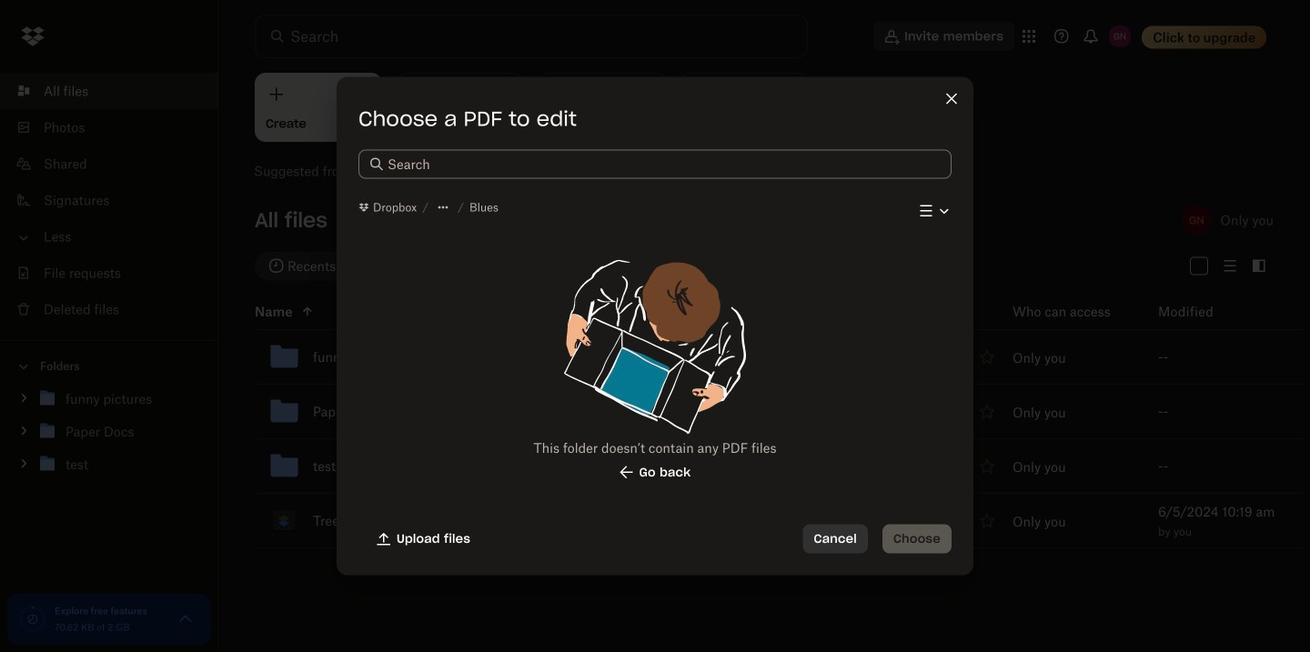 Task type: vqa. For each thing, say whether or not it's contained in the screenshot.
Add to Starred icon for Name Tree Doc.papert, Modified Wed Jun 05 2024 10:19:06 GMT-0700 (Pacific Daylight Time), element
yes



Task type: describe. For each thing, give the bounding box(es) containing it.
dropbox image
[[15, 18, 51, 55]]

Search text field
[[388, 154, 941, 174]]

add to starred image for "name tree doc.papert, modified wed jun 05 2024 10:19:06 gmt-0700 (pacific daylight time)," element at the bottom of the page
[[977, 510, 999, 532]]

less image
[[15, 229, 33, 247]]

add to starred image for name paper docs, modified wed jun 05 2024 10:08:01 gmt-0700 (pacific daylight time), "element"
[[977, 401, 999, 423]]



Task type: locate. For each thing, give the bounding box(es) containing it.
4 add to starred image from the top
[[977, 510, 999, 532]]

name funny pictures, modified fri may 24 2024 14:56:19 gmt-0700 (pacific daylight time), element
[[255, 330, 1306, 385]]

1 add to starred image from the top
[[977, 346, 999, 368]]

add to starred image inside name paper docs, modified wed jun 05 2024 10:08:01 gmt-0700 (pacific daylight time), "element"
[[977, 401, 999, 423]]

dialog
[[337, 77, 974, 576]]

name test, modified wed jun 05 2024 10:00:43 gmt-0700 (pacific daylight time), element
[[255, 440, 1306, 494]]

table
[[229, 294, 1306, 549]]

name paper docs, modified wed jun 05 2024 10:08:01 gmt-0700 (pacific daylight time), element
[[255, 385, 1306, 440]]

list item
[[0, 73, 218, 109]]

generic name (you) image
[[1181, 204, 1214, 237]]

add to starred image inside "name tree doc.papert, modified wed jun 05 2024 10:19:06 gmt-0700 (pacific daylight time)," element
[[977, 510, 999, 532]]

list
[[0, 62, 218, 340]]

add to starred image inside name funny pictures, modified fri may 24 2024 14:56:19 gmt-0700 (pacific daylight time), element
[[977, 346, 999, 368]]

name tree doc.papert, modified wed jun 05 2024 10:19:06 gmt-0700 (pacific daylight time), element
[[255, 494, 1306, 549]]

group
[[0, 379, 218, 495]]

add to starred image for name funny pictures, modified fri may 24 2024 14:56:19 gmt-0700 (pacific daylight time), element
[[977, 346, 999, 368]]

3 add to starred image from the top
[[977, 456, 999, 477]]

2 add to starred image from the top
[[977, 401, 999, 423]]

add to starred image
[[977, 346, 999, 368], [977, 401, 999, 423], [977, 456, 999, 477], [977, 510, 999, 532]]

add to starred image inside name test, modified wed jun 05 2024 10:00:43 gmt-0700 (pacific daylight time), element
[[977, 456, 999, 477]]

add to starred image for name test, modified wed jun 05 2024 10:00:43 gmt-0700 (pacific daylight time), element
[[977, 456, 999, 477]]



